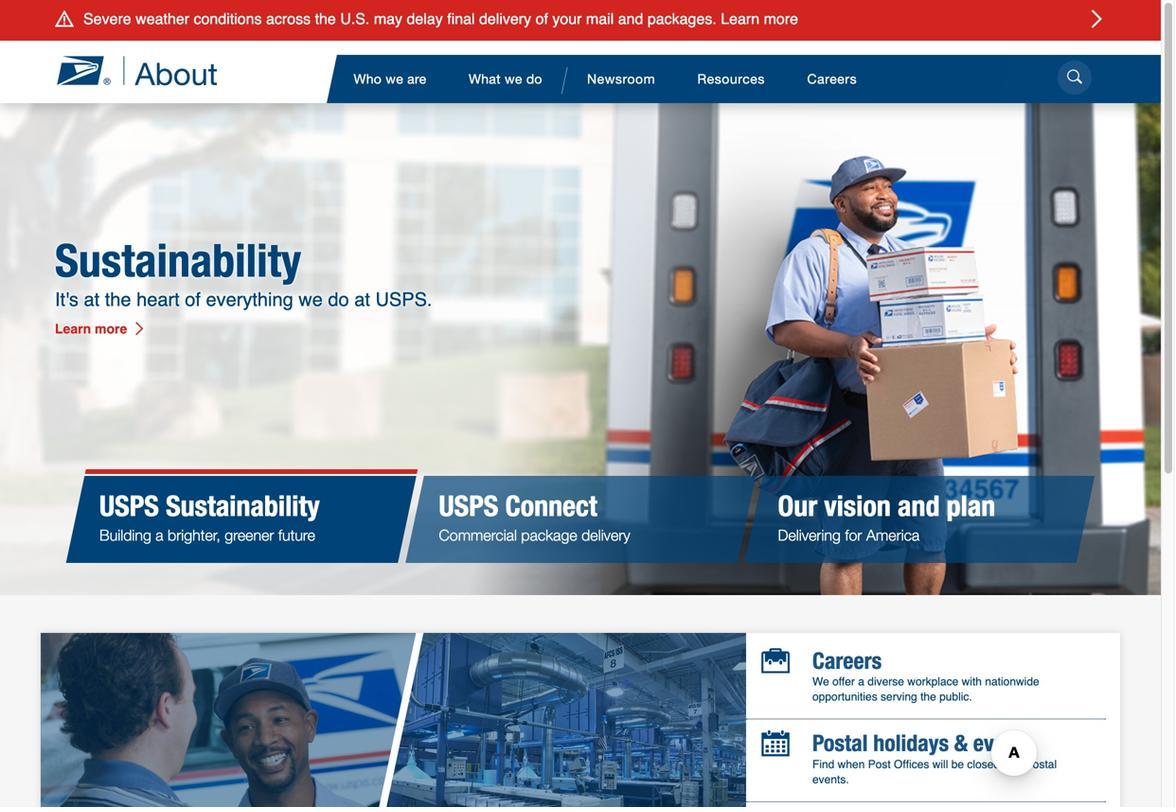 Task type: vqa. For each thing, say whether or not it's contained in the screenshot.
USPS associated with USPS Connect
yes



Task type: locate. For each thing, give the bounding box(es) containing it.
1 horizontal spatial learn
[[721, 10, 760, 27]]

usps
[[100, 489, 159, 523], [439, 489, 498, 523]]

a inside usps sustainability building a brighter, greener future
[[156, 526, 164, 544]]

for
[[845, 526, 862, 544]]

postal
[[813, 730, 868, 757], [1025, 758, 1057, 772]]

the
[[315, 10, 336, 27], [105, 289, 131, 311], [921, 691, 936, 704]]

1 horizontal spatial and
[[898, 489, 940, 523]]

a
[[156, 526, 164, 544], [858, 676, 865, 689]]

postal down events
[[1025, 758, 1057, 772]]

1 vertical spatial and
[[898, 489, 940, 523]]

0 horizontal spatial do
[[328, 289, 349, 311]]

1 vertical spatial a
[[858, 676, 865, 689]]

0 horizontal spatial at
[[84, 289, 100, 311]]

1 usps from the left
[[100, 489, 159, 523]]

0 vertical spatial a
[[156, 526, 164, 544]]

and
[[618, 10, 643, 27], [898, 489, 940, 523], [1003, 758, 1022, 772]]

0 vertical spatial careers
[[807, 71, 857, 87]]

resources link
[[674, 55, 789, 103]]

1 horizontal spatial a
[[858, 676, 865, 689]]

postal holidays & events find when post offices will be closed and postal events.
[[813, 730, 1057, 787]]

usps inside usps sustainability building a brighter, greener future
[[100, 489, 159, 523]]

severe weather conditions across the u.s. may delay final delivery of your mail and packages. learn more link
[[83, 4, 1088, 34]]

do
[[526, 71, 542, 87], [328, 289, 349, 311]]

sustainability up greener on the bottom left of page
[[166, 489, 320, 523]]

0 vertical spatial do
[[526, 71, 542, 87]]

may
[[374, 10, 403, 27]]

we right everything
[[299, 289, 323, 311]]

of right the heart
[[185, 289, 201, 311]]

delivery
[[479, 10, 531, 27], [581, 526, 630, 544]]

learn down it's
[[55, 322, 91, 337]]

workplace
[[908, 676, 959, 689]]

we inside what we do link
[[505, 71, 522, 87]]

delivery right final
[[479, 10, 531, 27]]

careers link
[[783, 55, 881, 103]]

0 vertical spatial more
[[764, 10, 798, 27]]

the up learn more
[[105, 289, 131, 311]]

1 vertical spatial more
[[95, 322, 127, 337]]

of
[[536, 10, 548, 27], [185, 289, 201, 311]]

0 horizontal spatial a
[[156, 526, 164, 544]]

everything
[[206, 289, 293, 311]]

when
[[838, 758, 865, 772]]

0 horizontal spatial of
[[185, 289, 201, 311]]

events.
[[813, 774, 849, 787]]

we left the are
[[386, 71, 403, 87]]

sustainability
[[55, 233, 301, 287], [166, 489, 320, 523]]

1 vertical spatial careers
[[813, 648, 882, 675]]

1 vertical spatial do
[[328, 289, 349, 311]]

delivery inside usps connect commercial package delivery
[[581, 526, 630, 544]]

sustainability up the heart
[[55, 233, 301, 287]]

sustainability inside sustainability it's at the heart of everything we do at usps.
[[55, 233, 301, 287]]

usps up building
[[100, 489, 159, 523]]

we
[[813, 676, 829, 689]]

at left usps.
[[354, 289, 370, 311]]

1 vertical spatial of
[[185, 289, 201, 311]]

1 horizontal spatial more
[[764, 10, 798, 27]]

careers inside careers we offer a diverse workplace with nationwide opportunities serving the public.
[[813, 648, 882, 675]]

severe
[[83, 10, 131, 27]]

of inside sustainability it's at the heart of everything we do at usps.
[[185, 289, 201, 311]]

and down events
[[1003, 758, 1022, 772]]

0 horizontal spatial and
[[618, 10, 643, 27]]

who we are
[[354, 71, 427, 87]]

usps inside usps connect commercial package delivery
[[439, 489, 498, 523]]

0 horizontal spatial more
[[95, 322, 127, 337]]

careers
[[807, 71, 857, 87], [813, 648, 882, 675]]

2 vertical spatial and
[[1003, 758, 1022, 772]]

public.
[[940, 691, 972, 704]]

we right 'what'
[[505, 71, 522, 87]]

0 horizontal spatial we
[[299, 289, 323, 311]]

1 vertical spatial delivery
[[581, 526, 630, 544]]

the inside careers we offer a diverse workplace with nationwide opportunities serving the public.
[[921, 691, 936, 704]]

we for who
[[386, 71, 403, 87]]

0 vertical spatial the
[[315, 10, 336, 27]]

learn right packages.
[[721, 10, 760, 27]]

2 horizontal spatial the
[[921, 691, 936, 704]]

1 horizontal spatial of
[[536, 10, 548, 27]]

&
[[955, 730, 968, 757]]

2 horizontal spatial and
[[1003, 758, 1022, 772]]

0 horizontal spatial the
[[105, 289, 131, 311]]

will
[[933, 758, 948, 772]]

and up america
[[898, 489, 940, 523]]

2 horizontal spatial we
[[505, 71, 522, 87]]

do left usps.
[[328, 289, 349, 311]]

2 vertical spatial the
[[921, 691, 936, 704]]

delivery right package
[[581, 526, 630, 544]]

your
[[552, 10, 582, 27]]

1 vertical spatial learn
[[55, 322, 91, 337]]

1 horizontal spatial do
[[526, 71, 542, 87]]

the down workplace
[[921, 691, 936, 704]]

offer
[[833, 676, 855, 689]]

who we are link
[[330, 55, 451, 103]]

it's
[[55, 289, 79, 311]]

a inside careers we offer a diverse workplace with nationwide opportunities serving the public.
[[858, 676, 865, 689]]

a right offer
[[858, 676, 865, 689]]

0 vertical spatial learn
[[721, 10, 760, 27]]

learn
[[721, 10, 760, 27], [55, 322, 91, 337]]

commercial
[[439, 526, 517, 544]]

with
[[962, 676, 982, 689]]

1 vertical spatial the
[[105, 289, 131, 311]]

the left u.s. on the left top
[[315, 10, 336, 27]]

postal up when at bottom
[[813, 730, 868, 757]]

0 horizontal spatial delivery
[[479, 10, 531, 27]]

0 horizontal spatial usps
[[100, 489, 159, 523]]

heart
[[136, 289, 180, 311]]

diverse
[[868, 676, 904, 689]]

0 vertical spatial postal
[[813, 730, 868, 757]]

our
[[778, 489, 818, 523]]

usps up commercial
[[439, 489, 498, 523]]

0 vertical spatial delivery
[[479, 10, 531, 27]]

find
[[813, 758, 835, 772]]

and inside postal holidays & events find when post offices will be closed and postal events.
[[1003, 758, 1022, 772]]

we
[[386, 71, 403, 87], [505, 71, 522, 87], [299, 289, 323, 311]]

1 horizontal spatial we
[[386, 71, 403, 87]]

1 horizontal spatial delivery
[[581, 526, 630, 544]]

1 vertical spatial sustainability
[[166, 489, 320, 523]]

1 horizontal spatial at
[[354, 289, 370, 311]]

events
[[973, 730, 1033, 757]]

a right building
[[156, 526, 164, 544]]

plan
[[947, 489, 996, 523]]

at right it's
[[84, 289, 100, 311]]

more
[[764, 10, 798, 27], [95, 322, 127, 337]]

america
[[867, 526, 920, 544]]

and right mail
[[618, 10, 643, 27]]

1 horizontal spatial usps
[[439, 489, 498, 523]]

2 usps from the left
[[439, 489, 498, 523]]

usps sustainability building a brighter, greener future
[[100, 489, 320, 544]]

do right 'what'
[[526, 71, 542, 87]]

0 horizontal spatial learn
[[55, 322, 91, 337]]

0 vertical spatial and
[[618, 10, 643, 27]]

0 vertical spatial sustainability
[[55, 233, 301, 287]]

1 horizontal spatial postal
[[1025, 758, 1057, 772]]

at
[[84, 289, 100, 311], [354, 289, 370, 311]]

of left your
[[536, 10, 548, 27]]

what
[[469, 71, 501, 87]]

usps for usps connect
[[439, 489, 498, 523]]

we inside who we are link
[[386, 71, 403, 87]]

are
[[407, 71, 427, 87]]

brighter,
[[168, 526, 221, 544]]

offices
[[894, 758, 929, 772]]

who
[[354, 71, 382, 87]]



Task type: describe. For each thing, give the bounding box(es) containing it.
serving
[[881, 691, 917, 704]]

a for usps
[[156, 526, 164, 544]]

closed
[[967, 758, 1000, 772]]

delivery inside severe weather conditions across the u.s. may delay final delivery of your mail and packages. learn more link
[[479, 10, 531, 27]]

newsroom link
[[563, 55, 679, 103]]

we inside sustainability it's at the heart of everything we do at usps.
[[299, 289, 323, 311]]

usps employee carrying mail and packages out of the back of a delivery vehicle while he smiles. image
[[0, 103, 1169, 595]]

our vision and plan delivering for america
[[778, 489, 996, 544]]

greener
[[225, 526, 274, 544]]

conditions
[[194, 10, 262, 27]]

packages.
[[648, 10, 717, 27]]

be
[[952, 758, 964, 772]]

weather
[[136, 10, 189, 27]]

careers for careers we offer a diverse workplace with nationwide opportunities serving the public.
[[813, 648, 882, 675]]

mail
[[586, 10, 614, 27]]

the inside sustainability it's at the heart of everything we do at usps.
[[105, 289, 131, 311]]

what we do link
[[445, 55, 566, 103]]

newsroom
[[587, 71, 655, 87]]

careers we offer a diverse workplace with nationwide opportunities serving the public.
[[813, 648, 1040, 704]]

what we do
[[469, 71, 542, 87]]

a for careers
[[858, 676, 865, 689]]

1 at from the left
[[84, 289, 100, 311]]

and inside our vision and plan delivering for america
[[898, 489, 940, 523]]

building
[[100, 526, 151, 544]]

0 vertical spatial of
[[536, 10, 548, 27]]

severe weather conditions across the u.s. may delay final delivery of your mail and packages. learn more
[[83, 10, 798, 27]]

delay
[[407, 10, 443, 27]]

usps for usps sustainability
[[100, 489, 159, 523]]

across
[[266, 10, 311, 27]]

vision
[[824, 489, 891, 523]]

future
[[278, 526, 315, 544]]

2 at from the left
[[354, 289, 370, 311]]

delivering
[[778, 526, 841, 544]]

do inside sustainability it's at the heart of everything we do at usps.
[[328, 289, 349, 311]]

1 horizontal spatial the
[[315, 10, 336, 27]]

package
[[521, 526, 577, 544]]

sustainability it's at the heart of everything we do at usps.
[[55, 233, 432, 311]]

nationwide
[[985, 676, 1040, 689]]

learn more
[[55, 322, 127, 337]]

opportunities
[[813, 691, 878, 704]]

post
[[868, 758, 891, 772]]

careers for careers
[[807, 71, 857, 87]]

more inside severe weather conditions across the u.s. may delay final delivery of your mail and packages. learn more link
[[764, 10, 798, 27]]

sustainability inside usps sustainability building a brighter, greener future
[[166, 489, 320, 523]]

toggle search form image
[[1067, 69, 1082, 87]]

1 vertical spatial postal
[[1025, 758, 1057, 772]]

final
[[447, 10, 475, 27]]

usps.
[[375, 289, 432, 311]]

we for what
[[505, 71, 522, 87]]

usps about website nameplate image
[[55, 55, 217, 86]]

resources
[[698, 71, 765, 87]]

0 horizontal spatial postal
[[813, 730, 868, 757]]

connect
[[505, 489, 597, 523]]

usps connect commercial package delivery
[[439, 489, 630, 544]]

u.s.
[[340, 10, 370, 27]]

holidays
[[873, 730, 949, 757]]



